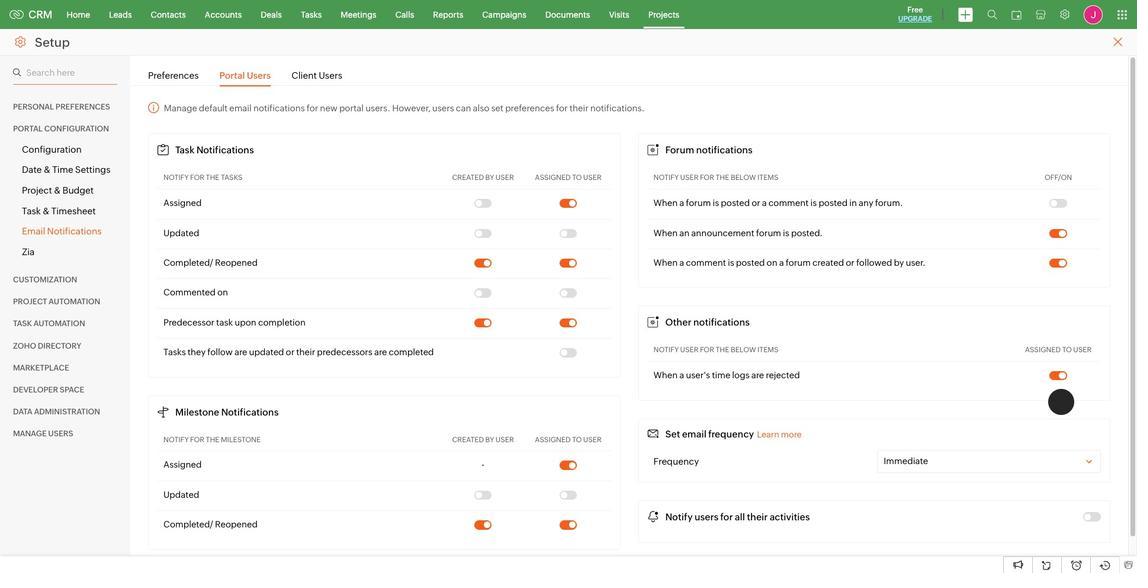 Task type: locate. For each thing, give the bounding box(es) containing it.
campaigns
[[482, 10, 526, 19]]

calls link
[[386, 0, 424, 29]]

create menu element
[[951, 0, 980, 29]]

projects
[[648, 10, 679, 19]]

meetings
[[341, 10, 376, 19]]

contacts
[[151, 10, 186, 19]]

campaigns link
[[473, 0, 536, 29]]

deals
[[261, 10, 282, 19]]

documents link
[[536, 0, 600, 29]]

visits
[[609, 10, 629, 19]]

reports
[[433, 10, 463, 19]]

free
[[907, 5, 923, 14]]

search element
[[980, 0, 1004, 29]]

reports link
[[424, 0, 473, 29]]

free upgrade
[[898, 5, 932, 23]]

profile image
[[1084, 5, 1103, 24]]

meetings link
[[331, 0, 386, 29]]

deals link
[[251, 0, 291, 29]]

accounts link
[[195, 0, 251, 29]]



Task type: vqa. For each thing, say whether or not it's contained in the screenshot.
size icon
no



Task type: describe. For each thing, give the bounding box(es) containing it.
upgrade
[[898, 15, 932, 23]]

calls
[[395, 10, 414, 19]]

tasks link
[[291, 0, 331, 29]]

visits link
[[600, 0, 639, 29]]

tasks
[[301, 10, 322, 19]]

leads
[[109, 10, 132, 19]]

home link
[[57, 0, 100, 29]]

contacts link
[[141, 0, 195, 29]]

calendar image
[[1011, 10, 1022, 19]]

create menu image
[[958, 7, 973, 22]]

documents
[[545, 10, 590, 19]]

leads link
[[100, 0, 141, 29]]

crm
[[28, 8, 52, 21]]

home
[[67, 10, 90, 19]]

projects link
[[639, 0, 689, 29]]

accounts
[[205, 10, 242, 19]]

crm link
[[9, 8, 52, 21]]

search image
[[987, 9, 997, 20]]

profile element
[[1077, 0, 1110, 29]]



